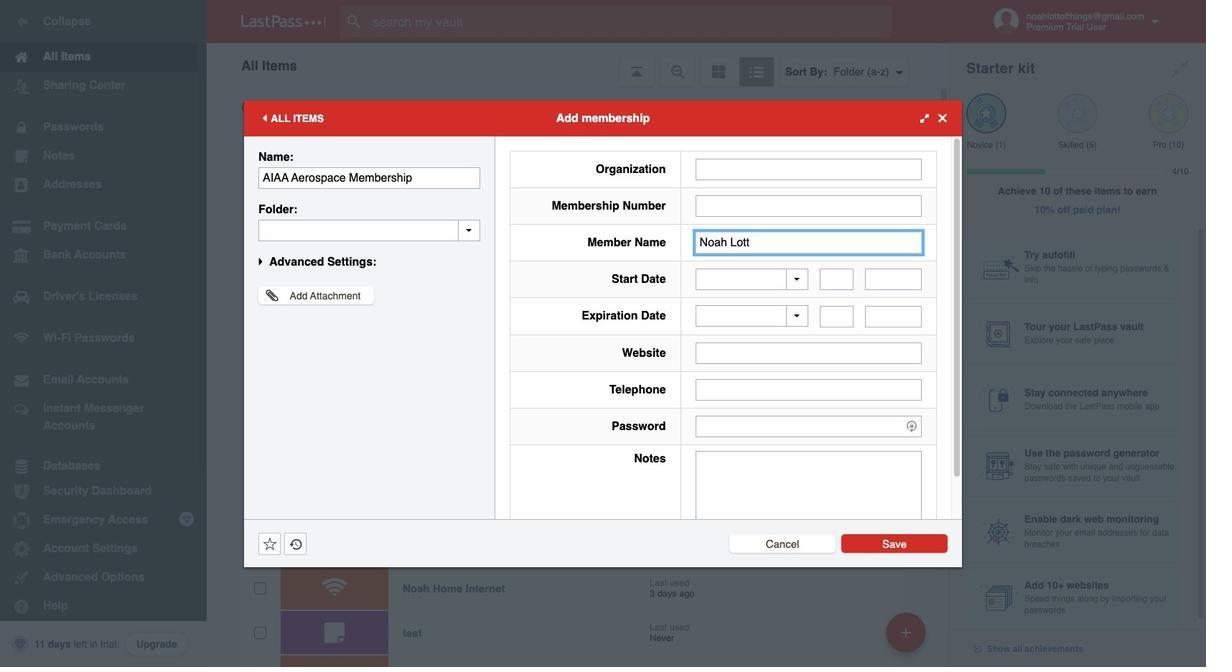 Task type: describe. For each thing, give the bounding box(es) containing it.
new item image
[[901, 627, 911, 637]]

Search search field
[[340, 6, 914, 37]]



Task type: locate. For each thing, give the bounding box(es) containing it.
main navigation navigation
[[0, 0, 207, 667]]

None password field
[[695, 415, 922, 437]]

None text field
[[695, 195, 922, 216], [258, 219, 480, 241], [695, 232, 922, 253], [695, 342, 922, 364], [695, 379, 922, 400], [695, 451, 922, 540], [695, 195, 922, 216], [258, 219, 480, 241], [695, 232, 922, 253], [695, 342, 922, 364], [695, 379, 922, 400], [695, 451, 922, 540]]

search my vault text field
[[340, 6, 914, 37]]

new item navigation
[[881, 608, 935, 667]]

vault options navigation
[[207, 43, 949, 86]]

lastpass image
[[241, 15, 326, 28]]

None text field
[[695, 158, 922, 180], [258, 167, 480, 188], [820, 269, 854, 290], [865, 269, 922, 290], [820, 306, 854, 327], [865, 306, 922, 327], [695, 158, 922, 180], [258, 167, 480, 188], [820, 269, 854, 290], [865, 269, 922, 290], [820, 306, 854, 327], [865, 306, 922, 327]]

dialog
[[244, 100, 962, 567]]



